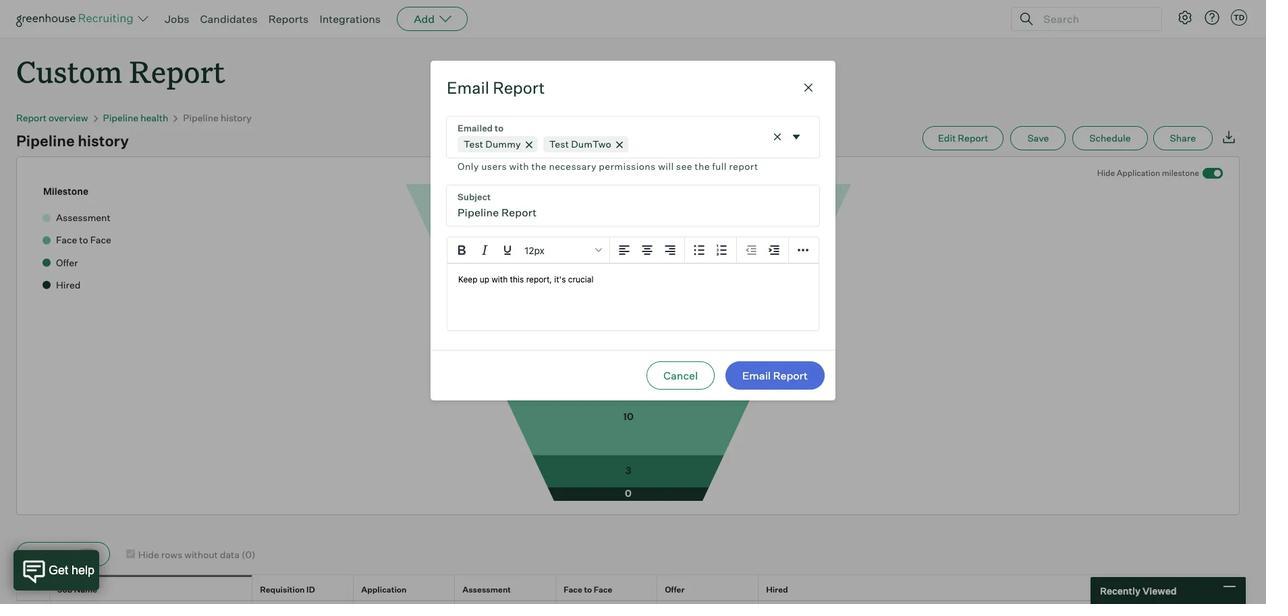 Task type: describe. For each thing, give the bounding box(es) containing it.
recently
[[1100, 586, 1141, 597]]

dummy
[[486, 138, 521, 150]]

add
[[414, 12, 435, 26]]

report overview link
[[16, 112, 88, 124]]

users
[[481, 160, 507, 172]]

2 the from the left
[[695, 160, 710, 172]]

jobs
[[165, 12, 189, 26]]

td
[[1234, 13, 1245, 22]]

edit
[[938, 132, 956, 144]]

download image
[[1221, 129, 1237, 145]]

add button
[[397, 7, 468, 31]]

7 column header from the left
[[657, 602, 759, 605]]

1 toolbar from the left
[[610, 237, 685, 264]]

email inside "email report" button
[[743, 369, 771, 382]]

custom report
[[16, 51, 225, 91]]

1 column header from the left
[[16, 602, 50, 605]]

recently viewed
[[1100, 586, 1177, 597]]

filter image
[[28, 550, 39, 562]]

candidates
[[200, 12, 258, 26]]

schedule button
[[1073, 126, 1148, 151]]

0 horizontal spatial pipeline history
[[16, 132, 129, 150]]

0 vertical spatial email report
[[447, 77, 545, 98]]

12px button
[[519, 239, 607, 262]]

0 horizontal spatial pipeline
[[16, 132, 75, 150]]

td button
[[1231, 9, 1247, 26]]

0 horizontal spatial email
[[447, 77, 489, 98]]

viewed
[[1143, 586, 1177, 597]]

Search text field
[[1040, 9, 1150, 29]]

job
[[58, 585, 72, 596]]

filters
[[46, 550, 74, 562]]

0 vertical spatial history
[[221, 112, 252, 124]]

3 toolbar from the left
[[737, 237, 789, 264]]

assessment
[[463, 585, 511, 596]]

test for test dummy
[[464, 138, 483, 150]]

2 face from the left
[[594, 585, 613, 596]]

with
[[509, 160, 529, 172]]

td button
[[1229, 7, 1250, 28]]

hired
[[766, 585, 788, 596]]

schedule
[[1090, 132, 1131, 144]]

health
[[141, 112, 168, 124]]

overview
[[49, 112, 88, 124]]

permissions
[[599, 160, 656, 172]]

1 horizontal spatial pipeline history
[[183, 112, 252, 124]]

cancel button
[[647, 361, 715, 390]]

jobs link
[[165, 12, 189, 26]]

reports link
[[268, 12, 309, 26]]

0 horizontal spatial history
[[78, 132, 129, 150]]

edit report
[[938, 132, 988, 144]]

4 column header from the left
[[354, 602, 455, 605]]

2 column header from the left
[[50, 602, 252, 605]]

report overview
[[16, 112, 88, 124]]

reports
[[268, 12, 309, 26]]

pipeline history link
[[183, 112, 252, 124]]

12px toolbar
[[448, 237, 610, 264]]

1 vertical spatial application
[[361, 585, 407, 596]]

12px group
[[448, 237, 819, 264]]

report inside button
[[773, 369, 808, 382]]

report
[[729, 160, 758, 172]]

cancel
[[664, 369, 698, 382]]

test dumtwo
[[549, 138, 611, 150]]

id
[[307, 585, 315, 596]]



Task type: locate. For each thing, give the bounding box(es) containing it.
edit report link
[[923, 126, 1004, 151]]

test dummy
[[464, 138, 521, 150]]

report
[[129, 51, 225, 91], [493, 77, 545, 98], [16, 112, 47, 124], [958, 132, 988, 144], [773, 369, 808, 382]]

row containing job name
[[16, 575, 1240, 605]]

0 horizontal spatial application
[[361, 585, 407, 596]]

face to face
[[564, 585, 613, 596]]

test up necessary at the top left
[[549, 138, 569, 150]]

history
[[221, 112, 252, 124], [78, 132, 129, 150]]

1 vertical spatial email report
[[743, 369, 808, 382]]

full
[[712, 160, 727, 172]]

8 column header from the left
[[759, 602, 1239, 605]]

job name
[[58, 585, 97, 596]]

0 horizontal spatial test
[[464, 138, 483, 150]]

pipeline history down overview
[[16, 132, 129, 150]]

pipeline for pipeline health link in the top of the page
[[103, 112, 138, 124]]

integrations link
[[320, 12, 381, 26]]

1 horizontal spatial application
[[1117, 168, 1160, 178]]

share
[[1170, 132, 1196, 144]]

requisition
[[260, 585, 305, 596]]

5 column header from the left
[[455, 602, 556, 605]]

save button
[[1011, 126, 1066, 151]]

milestone
[[43, 186, 88, 197]]

1 vertical spatial email
[[743, 369, 771, 382]]

1 vertical spatial history
[[78, 132, 129, 150]]

1 horizontal spatial pipeline
[[103, 112, 138, 124]]

1 horizontal spatial test
[[549, 138, 569, 150]]

0 horizontal spatial the
[[532, 160, 547, 172]]

clear selection image
[[771, 130, 784, 144]]

pipeline for pipeline history link
[[183, 112, 219, 124]]

share button
[[1153, 126, 1213, 151]]

custom
[[16, 51, 122, 91]]

column header
[[16, 602, 50, 605], [50, 602, 252, 605], [252, 602, 354, 605], [354, 602, 455, 605], [455, 602, 556, 605], [556, 602, 657, 605], [657, 602, 759, 605], [759, 602, 1239, 605]]

test
[[464, 138, 483, 150], [549, 138, 569, 150]]

toggle flyout image
[[790, 130, 803, 144]]

12px
[[524, 244, 545, 256]]

the left full
[[695, 160, 710, 172]]

1 horizontal spatial face
[[594, 585, 613, 596]]

2 horizontal spatial pipeline
[[183, 112, 219, 124]]

None text field
[[447, 185, 819, 226]]

save
[[1028, 132, 1049, 144]]

to
[[584, 585, 592, 596]]

pipeline history
[[183, 112, 252, 124], [16, 132, 129, 150]]

0 vertical spatial application
[[1117, 168, 1160, 178]]

face
[[564, 585, 582, 596], [594, 585, 613, 596]]

greenhouse recruiting image
[[16, 11, 138, 27]]

hide application milestone
[[1097, 168, 1200, 178]]

3
[[85, 551, 90, 561]]

1 horizontal spatial email
[[743, 369, 771, 382]]

only
[[458, 160, 479, 172]]

necessary
[[549, 160, 597, 172]]

1 row from the top
[[16, 575, 1240, 605]]

1 the from the left
[[532, 160, 547, 172]]

candidates link
[[200, 12, 258, 26]]

None field
[[447, 117, 819, 174]]

pipeline health
[[103, 112, 168, 124]]

milestone
[[1162, 168, 1200, 178]]

None checkbox
[[126, 550, 135, 559]]

configure image
[[1177, 9, 1193, 26]]

save and schedule this report to revisit it! element
[[1011, 126, 1073, 151]]

email
[[447, 77, 489, 98], [743, 369, 771, 382]]

face right to
[[594, 585, 613, 596]]

2 toolbar from the left
[[685, 237, 737, 264]]

name
[[74, 585, 97, 596]]

email report button
[[726, 361, 825, 390]]

0 horizontal spatial email report
[[447, 77, 545, 98]]

1 horizontal spatial email report
[[743, 369, 808, 382]]

0 horizontal spatial face
[[564, 585, 582, 596]]

none text field inside field
[[634, 136, 639, 152]]

1 vertical spatial pipeline history
[[16, 132, 129, 150]]

1 face from the left
[[564, 585, 582, 596]]

None text field
[[634, 136, 639, 152]]

application
[[1117, 168, 1160, 178], [361, 585, 407, 596]]

offer
[[665, 585, 685, 596]]

the right with
[[532, 160, 547, 172]]

integrations
[[320, 12, 381, 26]]

1 horizontal spatial the
[[695, 160, 710, 172]]

only users with the necessary permissions will see the full report
[[458, 160, 758, 172]]

email report inside button
[[743, 369, 808, 382]]

the
[[532, 160, 547, 172], [695, 160, 710, 172]]

toolbar
[[610, 237, 685, 264], [685, 237, 737, 264], [737, 237, 789, 264]]

row
[[16, 575, 1240, 605], [16, 602, 1240, 605]]

face left to
[[564, 585, 582, 596]]

2 row from the top
[[16, 602, 1240, 605]]

none field containing test dummy
[[447, 117, 819, 174]]

6 column header from the left
[[556, 602, 657, 605]]

will
[[658, 160, 674, 172]]

email report
[[447, 77, 545, 98], [743, 369, 808, 382]]

test for test dumtwo
[[549, 138, 569, 150]]

close modal icon image
[[801, 79, 817, 96]]

pipeline health link
[[103, 112, 168, 124]]

pipeline right health
[[183, 112, 219, 124]]

pipeline history right health
[[183, 112, 252, 124]]

pipeline left health
[[103, 112, 138, 124]]

0 vertical spatial email
[[447, 77, 489, 98]]

1 test from the left
[[464, 138, 483, 150]]

hide
[[1097, 168, 1115, 178]]

3 column header from the left
[[252, 602, 354, 605]]

pipeline down report overview link
[[16, 132, 75, 150]]

1 horizontal spatial history
[[221, 112, 252, 124]]

2 test from the left
[[549, 138, 569, 150]]

see
[[676, 160, 693, 172]]

test up only
[[464, 138, 483, 150]]

0 vertical spatial pipeline history
[[183, 112, 252, 124]]

dumtwo
[[571, 138, 611, 150]]

pipeline
[[103, 112, 138, 124], [183, 112, 219, 124], [16, 132, 75, 150]]

requisition id
[[260, 585, 315, 596]]



Task type: vqa. For each thing, say whether or not it's contained in the screenshot.
Pipeline history
yes



